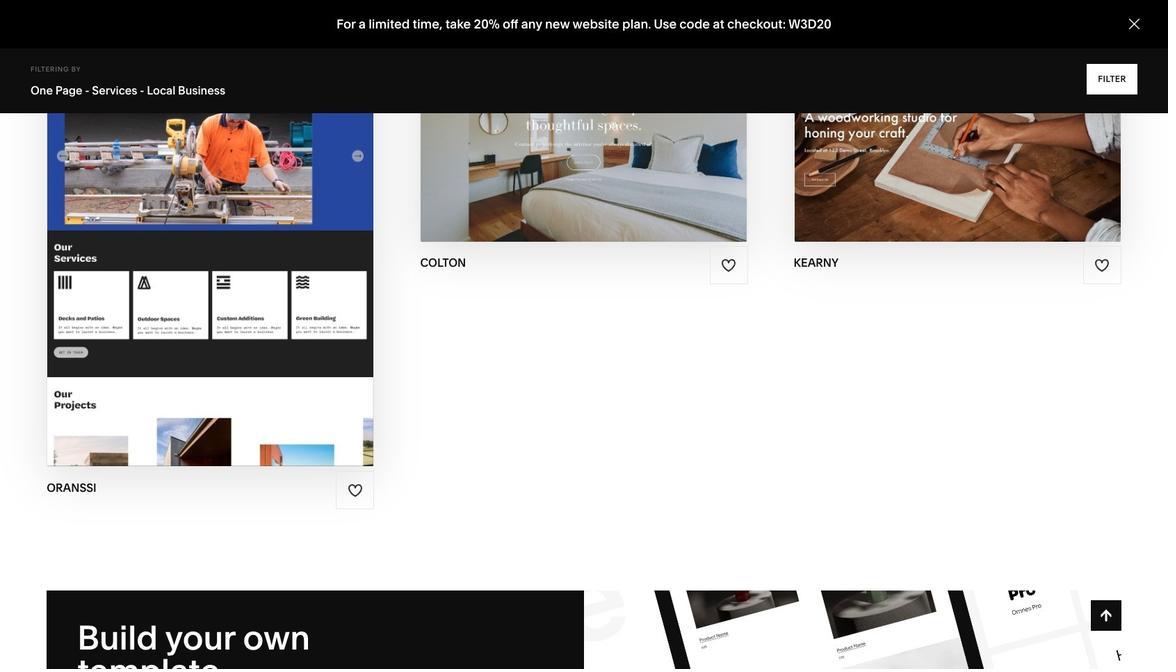 Task type: locate. For each thing, give the bounding box(es) containing it.
colton image
[[421, 32, 748, 242]]

preview of building your own template image
[[584, 591, 1122, 670]]

add kearny to your favorites list image
[[1095, 258, 1110, 273]]

oranssi image
[[47, 32, 374, 467]]

add oranssi to your favorites list image
[[348, 483, 363, 499]]

add colton to your favorites list image
[[721, 258, 737, 273]]



Task type: describe. For each thing, give the bounding box(es) containing it.
kearny image
[[795, 32, 1121, 242]]

back to top image
[[1099, 609, 1114, 624]]



